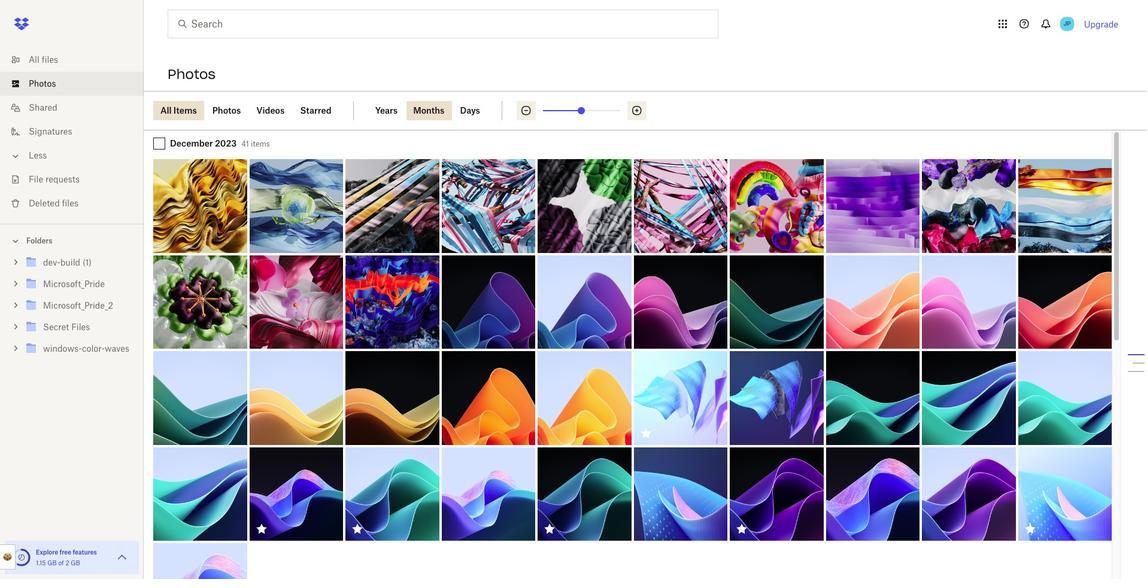 Task type: vqa. For each thing, say whether or not it's contained in the screenshot.
Deleted files files
yes



Task type: describe. For each thing, give the bounding box(es) containing it.
image - demifluidnew_4k.png 12/5/2023, 2:23:22 pm image
[[346, 159, 439, 253]]

image - main 4k.png 12/5/2023, 2:22:29 pm image
[[730, 159, 824, 253]]

image - 01-purple_lm-4k.png 12/5/2023, 2:20:08 pm image
[[922, 255, 1016, 349]]

41
[[241, 140, 249, 149]]

all files
[[29, 54, 58, 65]]

image - 06-yellow_dm-4k.png 12/5/2023, 2:19:53 pm image
[[346, 352, 439, 445]]

image - 07-green_blue_lm-4k.png 12/5/2023, 2:19:16 pm image
[[153, 448, 247, 541]]

videos button
[[249, 101, 292, 120]]

starred
[[300, 105, 332, 116]]

deleted
[[29, 198, 60, 208]]

image - 02-wave_dm-4k.png 12/5/2023, 2:19:13 pm image
[[249, 448, 343, 541]]

file requests link
[[10, 168, 144, 192]]

deleted files
[[29, 198, 78, 208]]

image - diamoric_4k.png 12/5/2023, 2:21:27 pm image
[[153, 255, 247, 349]]

december
[[170, 138, 213, 149]]

Search in folder "Dropbox" text field
[[191, 17, 693, 31]]

image - 04-pink_orange_lm-4k.png 12/5/2023, 2:20:14 pm image
[[826, 255, 920, 349]]

upgrade link
[[1084, 19, 1119, 29]]

dropbox image
[[10, 12, 34, 36]]

image - 02-wave_lm-4k.png 12/5/2023, 2:19:05 pm image
[[442, 448, 535, 541]]

windows-color-waves
[[43, 344, 129, 354]]

years button
[[368, 101, 405, 120]]

image - 05-orange_lm-4k.png 12/5/2023, 2:19:45 pm image
[[538, 352, 631, 445]]

file requests
[[29, 174, 80, 184]]

all for all files
[[29, 54, 39, 65]]

image - aromanticasexual_4k.png 12/5/2023, 2:21:57 pm image
[[1018, 159, 1112, 253]]

image - 03-blue_purple_lm-4k.png 12/5/2023, 2:20:22 pm image
[[538, 255, 631, 349]]

videos
[[256, 105, 285, 116]]

tab list containing years
[[368, 101, 502, 120]]

windows-
[[43, 344, 82, 354]]

photos up items
[[168, 66, 216, 83]]

all items button
[[153, 101, 204, 120]]

file
[[29, 174, 43, 184]]

days
[[460, 105, 480, 116]]

months
[[413, 105, 445, 116]]

tab list containing all items
[[153, 101, 354, 120]]

list containing all files
[[0, 41, 144, 224]]

upgrade
[[1084, 19, 1119, 29]]

image - aspec_4k.png 12/5/2023, 2:22:55 pm image
[[538, 159, 631, 253]]

folders button
[[0, 232, 144, 250]]

secret files
[[43, 322, 90, 332]]

starred button
[[293, 101, 339, 120]]

1 gb from the left
[[47, 560, 57, 567]]

photos link
[[10, 72, 144, 96]]

image - sapphic_4k.png 12/5/2023, 2:21:12 pm image
[[249, 255, 343, 349]]

shared link
[[10, 96, 144, 120]]

image - multisexual_4k.png 12/5/2023, 2:22:11 pm image
[[922, 159, 1016, 253]]

group containing dev-build (1)
[[0, 250, 144, 369]]

explore free features 1.15 gb of 2 gb
[[36, 549, 97, 567]]

quota usage element
[[12, 549, 31, 568]]

all for all items
[[160, 105, 172, 116]]

image - 03-devhome_lm-4k.png 12/5/2023, 2:19:43 pm image
[[634, 352, 728, 445]]

image - 06-yellow_lm-4k.png 12/5/2023, 2:20:00 pm image
[[249, 352, 343, 445]]

image - androgynous new 4k.png 12/5/2023, 2:22:18 pm image
[[826, 159, 920, 253]]

image - transmasculine_4k.png 12/5/2023, 2:23:06 pm image
[[442, 159, 535, 253]]

2 gb from the left
[[71, 560, 80, 567]]

microsoft_pride
[[43, 279, 105, 289]]

windows-color-waves link
[[24, 341, 134, 358]]

dev-build (1)
[[43, 258, 92, 268]]

secret
[[43, 322, 69, 332]]

less
[[29, 150, 47, 160]]

(1)
[[83, 258, 92, 268]]

days button
[[453, 101, 487, 120]]



Task type: locate. For each thing, give the bounding box(es) containing it.
all inside button
[[160, 105, 172, 116]]

photos up shared at left top
[[29, 78, 56, 89]]

1 vertical spatial all
[[160, 105, 172, 116]]

files down file requests link
[[62, 198, 78, 208]]

all down dropbox image
[[29, 54, 39, 65]]

files for all files
[[42, 54, 58, 65]]

photos button
[[205, 101, 248, 120]]

items
[[251, 140, 270, 149]]

image - 04-layers_dm-4k.png 12/5/2023, 2:18:57 pm image
[[634, 448, 728, 541]]

image - 01-wave_dm-4k.png 12/5/2023, 2:18:45 pm image
[[826, 448, 920, 541]]

0 vertical spatial files
[[42, 54, 58, 65]]

1.15
[[36, 560, 46, 567]]

requests
[[45, 174, 80, 184]]

files for deleted files
[[62, 198, 78, 208]]

1 tab list from the left
[[153, 101, 354, 120]]

jp
[[1064, 20, 1071, 28]]

1 horizontal spatial tab list
[[368, 101, 502, 120]]

microsoft_pride_2 link
[[24, 298, 134, 314]]

0 horizontal spatial gb
[[47, 560, 57, 567]]

group
[[0, 250, 144, 369]]

image - 05-orange_dm-4k.png 12/5/2023, 2:19:50 pm image
[[442, 352, 535, 445]]

image - 05-blue_green_dm-4k.png 12/5/2023, 2:19:00 pm image
[[538, 448, 631, 541]]

1 horizontal spatial gb
[[71, 560, 80, 567]]

image - 05-blue_green_lm-4k.png 12/5/2023, 2:19:10 pm image
[[346, 448, 439, 541]]

image - transfeminine_4k.png 12/5/2023, 2:22:40 pm image
[[634, 159, 728, 253]]

folders
[[26, 237, 52, 246]]

files
[[42, 54, 58, 65], [62, 198, 78, 208]]

years
[[375, 105, 398, 116]]

secret files link
[[24, 320, 134, 336]]

photos up 2023
[[212, 105, 241, 116]]

months button
[[406, 101, 452, 120]]

microsoft_pride_2
[[43, 301, 113, 311]]

2023
[[215, 138, 237, 149]]

image - 01-purple_dm-4k.png 12/5/2023, 2:20:21 pm image
[[634, 255, 728, 349]]

0 horizontal spatial all
[[29, 54, 39, 65]]

files
[[71, 322, 90, 332]]

0 vertical spatial all
[[29, 54, 39, 65]]

2
[[66, 560, 69, 567]]

of
[[58, 560, 64, 567]]

december 2023 41 items
[[170, 138, 270, 149]]

0 horizontal spatial files
[[42, 54, 58, 65]]

less image
[[10, 150, 22, 162]]

0 horizontal spatial tab list
[[153, 101, 354, 120]]

image - 06-blue_purple_lm-4k.png 12/5/2023, 2:18:39 pm image
[[922, 448, 1016, 541]]

image - 03-devhome_dm-4k.png 12/5/2023, 2:19:35 pm image
[[730, 352, 824, 445]]

1 vertical spatial files
[[62, 198, 78, 208]]

image - transneutral_4k.png 12/5/2023, 2:23:34 pm image
[[153, 159, 247, 253]]

gb right 2
[[71, 560, 80, 567]]

all left items
[[160, 105, 172, 116]]

image - 08-green_blue_dm-4k.png 12/5/2023, 2:19:30 pm image
[[826, 352, 920, 445]]

files inside all files link
[[42, 54, 58, 65]]

waves
[[105, 344, 129, 354]]

items
[[174, 105, 197, 116]]

all files link
[[10, 48, 144, 72]]

photos list item
[[0, 72, 144, 96]]

features
[[73, 549, 97, 556]]

1 horizontal spatial all
[[160, 105, 172, 116]]

image - 04-pink_orange_dm-4k.png 12/5/2023, 2:20:04 pm image
[[1018, 255, 1112, 349]]

1 horizontal spatial files
[[62, 198, 78, 208]]

deleted files link
[[10, 192, 144, 216]]

image - 02-green_blue_lm-4k.png 12/5/2023, 2:20:03 pm image
[[153, 352, 247, 445]]

color-
[[82, 344, 105, 354]]

signatures link
[[10, 120, 144, 144]]

image - 06-blue_purple_dm-4k.png 12/5/2023, 2:18:47 pm image
[[730, 448, 824, 541]]

image - 07-green_blue_dm-4k.png 12/5/2023, 2:19:26 pm image
[[922, 352, 1016, 445]]

files up photos list item
[[42, 54, 58, 65]]

2 tab list from the left
[[368, 101, 502, 120]]

all items
[[160, 105, 197, 116]]

jp button
[[1058, 14, 1077, 34]]

image - 04-layers_lm-4k.png 12/5/2023, 2:18:36 pm image
[[1018, 448, 1112, 541]]

photos inside button
[[212, 105, 241, 116]]

free
[[60, 549, 71, 556]]

list
[[0, 41, 144, 224]]

image - 02-green_blue_dm-4k.png 12/5/2023, 2:20:17 pm image
[[730, 255, 824, 349]]

microsoft_pride link
[[24, 277, 134, 293]]

build
[[60, 258, 80, 268]]

dev-build (1) link
[[24, 255, 134, 271]]

image - 03-blue_purple_dm-4k.png 12/5/2023, 2:20:29 pm image
[[442, 255, 535, 349]]

explore
[[36, 549, 58, 556]]

gb
[[47, 560, 57, 567], [71, 560, 80, 567]]

tab list
[[153, 101, 354, 120], [368, 101, 502, 120]]

image - multigender_4k.png 12/5/2023, 2:20:59 pm image
[[346, 255, 439, 349]]

dev-
[[43, 258, 60, 268]]

files inside deleted files link
[[62, 198, 78, 208]]

signatures
[[29, 126, 72, 137]]

photos
[[168, 66, 216, 83], [29, 78, 56, 89], [212, 105, 241, 116]]

image - 08-green_blue_lm-4k.png 12/5/2023, 2:19:23 pm image
[[1018, 352, 1112, 445]]

Photo Zoom Slider range field
[[543, 110, 620, 111]]

shared
[[29, 102, 57, 113]]

photos inside photos link
[[29, 78, 56, 89]]

all
[[29, 54, 39, 65], [160, 105, 172, 116]]

gb left of
[[47, 560, 57, 567]]

image - 01-wave_lm-4k.png 12/5/2023, 2:18:27 pm image
[[153, 544, 247, 580]]

image - achillean_4k.png 12/5/2023, 2:23:30 pm image
[[249, 159, 343, 253]]



